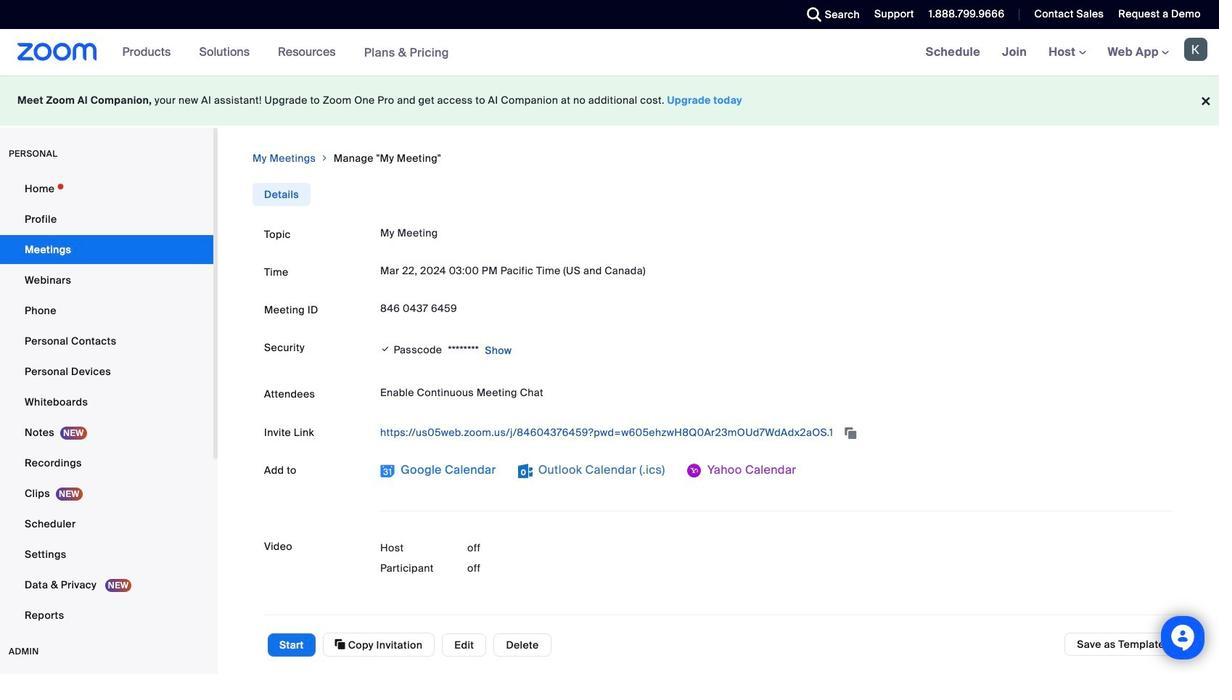 Task type: describe. For each thing, give the bounding box(es) containing it.
checked image
[[380, 342, 391, 356]]

right image
[[320, 151, 329, 165]]

zoom logo image
[[17, 43, 97, 61]]

manage my meeting navigation
[[253, 151, 1184, 165]]

manage my meeting tab control tab list
[[253, 183, 311, 206]]

add to outlook calendar (.ics) image
[[518, 464, 532, 478]]

add to yahoo calendar image
[[687, 464, 702, 478]]

product information navigation
[[111, 29, 460, 76]]



Task type: vqa. For each thing, say whether or not it's contained in the screenshot.
Manage My Meeting tab control TAB LIST
yes



Task type: locate. For each thing, give the bounding box(es) containing it.
profile picture image
[[1184, 38, 1208, 61]]

tab
[[253, 183, 311, 206]]

meetings navigation
[[915, 29, 1219, 76]]

add to google calendar image
[[380, 464, 395, 478]]

footer
[[0, 75, 1219, 126]]

banner
[[0, 29, 1219, 76]]

copy image
[[335, 638, 345, 651]]

personal menu menu
[[0, 174, 213, 631]]

application
[[380, 421, 1173, 444]]



